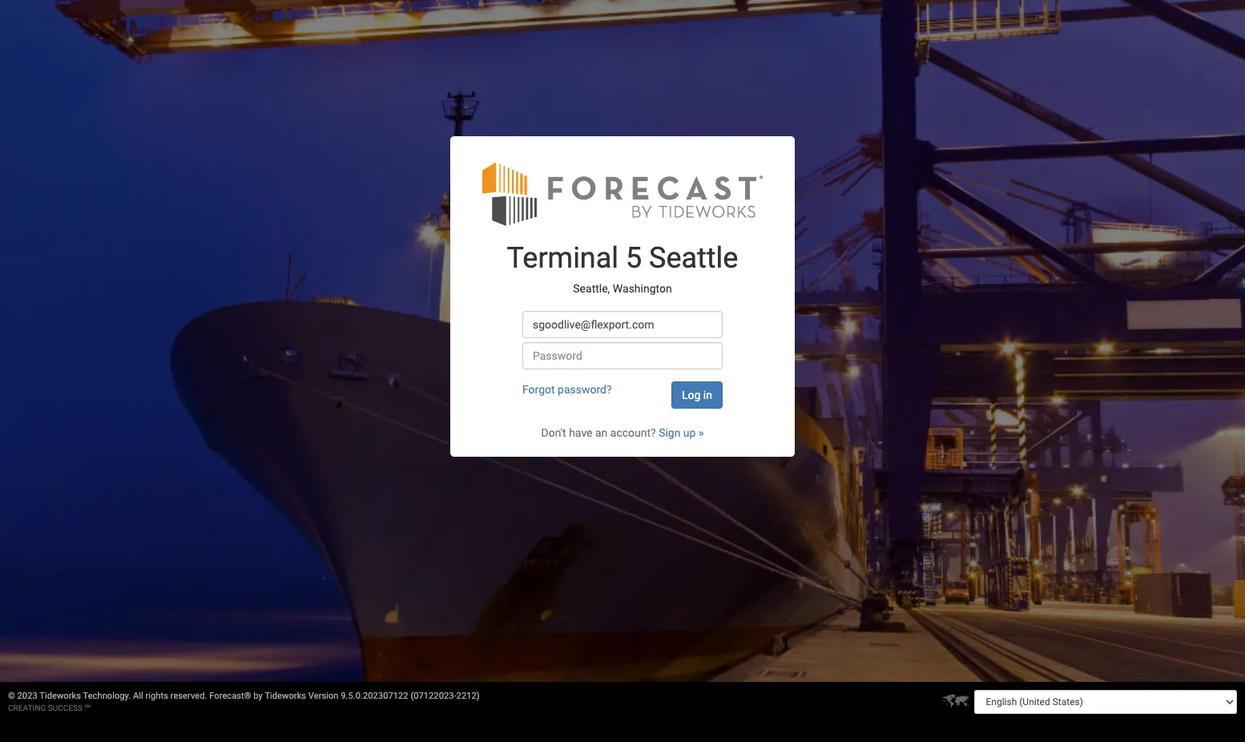 Task type: describe. For each thing, give the bounding box(es) containing it.
success
[[48, 704, 83, 713]]

sign up » link
[[659, 427, 704, 440]]

2 tideworks from the left
[[265, 691, 306, 701]]

sign
[[659, 427, 681, 440]]

forgot password? link
[[523, 383, 612, 396]]

forecast® by tideworks image
[[483, 161, 763, 227]]

log
[[682, 389, 701, 402]]

version
[[308, 691, 339, 701]]

forgot password? log in
[[523, 383, 713, 402]]

up
[[684, 427, 696, 440]]

2023
[[17, 691, 37, 701]]

5
[[626, 242, 642, 275]]

password?
[[558, 383, 612, 396]]

account?
[[611, 427, 656, 440]]

forgot
[[523, 383, 555, 396]]

in
[[704, 389, 713, 402]]

9.5.0.202307122
[[341, 691, 409, 701]]

forecast®
[[209, 691, 251, 701]]

don't have an account? sign up »
[[541, 427, 704, 440]]

℠
[[85, 704, 91, 713]]

seattle
[[649, 242, 739, 275]]

seattle,
[[573, 282, 610, 295]]

(07122023-
[[411, 691, 457, 701]]

washington
[[613, 282, 672, 295]]

terminal 5 seattle seattle, washington
[[507, 242, 739, 295]]

1 tideworks from the left
[[40, 691, 81, 701]]



Task type: locate. For each thing, give the bounding box(es) containing it.
Email or username text field
[[523, 311, 723, 339]]

© 2023 tideworks technology. all rights reserved. forecast® by tideworks version 9.5.0.202307122 (07122023-2212) creating success ℠
[[8, 691, 480, 713]]

1 horizontal spatial tideworks
[[265, 691, 306, 701]]

creating
[[8, 704, 46, 713]]

have
[[569, 427, 593, 440]]

©
[[8, 691, 15, 701]]

technology.
[[83, 691, 131, 701]]

an
[[596, 427, 608, 440]]

terminal
[[507, 242, 619, 275]]

log in button
[[672, 382, 723, 409]]

2212)
[[457, 691, 480, 701]]

reserved.
[[171, 691, 207, 701]]

»
[[699, 427, 704, 440]]

by
[[254, 691, 263, 701]]

0 horizontal spatial tideworks
[[40, 691, 81, 701]]

don't
[[541, 427, 566, 440]]

tideworks
[[40, 691, 81, 701], [265, 691, 306, 701]]

rights
[[146, 691, 168, 701]]

Password password field
[[523, 343, 723, 370]]

tideworks right by
[[265, 691, 306, 701]]

all
[[133, 691, 143, 701]]

tideworks up success
[[40, 691, 81, 701]]



Task type: vqa. For each thing, say whether or not it's contained in the screenshot.
leftmost the Search
no



